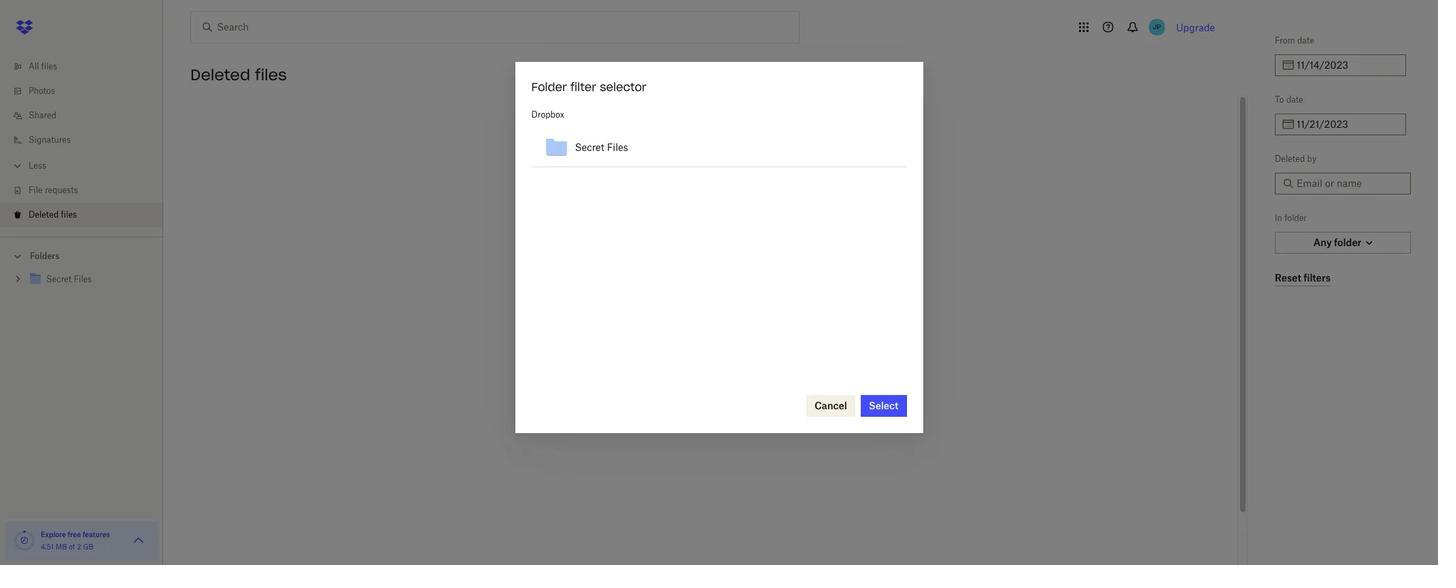 Task type: vqa. For each thing, say whether or not it's contained in the screenshot.
the
no



Task type: locate. For each thing, give the bounding box(es) containing it.
0 horizontal spatial deleted
[[29, 210, 59, 220]]

1 cell from the left
[[863, 129, 885, 167]]

date right from
[[1298, 35, 1315, 46]]

deleted files link
[[11, 203, 163, 227]]

found.
[[670, 380, 703, 394]]

1 vertical spatial deleted files
[[29, 210, 77, 220]]

deleted by
[[1276, 154, 1317, 164]]

deleted
[[605, 380, 643, 394]]

less image
[[11, 159, 24, 173]]

from date
[[1276, 35, 1315, 46]]

deleted files
[[190, 65, 287, 84], [29, 210, 77, 220]]

your
[[776, 380, 798, 394]]

files
[[607, 142, 628, 153]]

2
[[77, 543, 81, 551]]

date for to date
[[1287, 95, 1304, 105]]

folder filter selector
[[532, 80, 647, 94]]

deleted
[[190, 65, 250, 84], [1276, 154, 1306, 164], [29, 210, 59, 220]]

date right to
[[1287, 95, 1304, 105]]

signatures
[[29, 135, 71, 145]]

in
[[1276, 213, 1283, 223]]

upgrade link
[[1177, 21, 1216, 33]]

1 horizontal spatial deleted
[[190, 65, 250, 84]]

select button
[[861, 395, 907, 417]]

folders button
[[0, 246, 163, 266]]

file
[[29, 185, 43, 195]]

filters
[[801, 380, 831, 394]]

From date text field
[[1297, 58, 1399, 73]]

from
[[1276, 35, 1296, 46]]

date
[[1298, 35, 1315, 46], [1287, 95, 1304, 105]]

photos link
[[11, 79, 163, 103]]

1 vertical spatial date
[[1287, 95, 1304, 105]]

by
[[1308, 154, 1317, 164]]

quota usage element
[[14, 530, 35, 552]]

0 vertical spatial deleted files
[[190, 65, 287, 84]]

folder
[[532, 80, 567, 94]]

no
[[587, 380, 602, 394]]

secret files row
[[532, 129, 907, 167]]

deleted files inside list item
[[29, 210, 77, 220]]

free
[[68, 531, 81, 539]]

signatures link
[[11, 128, 163, 152]]

files
[[41, 61, 57, 71], [255, 65, 287, 84], [61, 210, 77, 220], [646, 380, 667, 394]]

file requests
[[29, 185, 78, 195]]

selector
[[600, 80, 647, 94]]

folders
[[30, 251, 60, 261]]

0 horizontal spatial deleted files
[[29, 210, 77, 220]]

list containing all files
[[0, 46, 163, 237]]

folder filter selector dialog
[[515, 62, 924, 433]]

shared
[[29, 110, 56, 120]]

2 horizontal spatial deleted
[[1276, 154, 1306, 164]]

list
[[0, 46, 163, 237]]

0 vertical spatial deleted
[[190, 65, 250, 84]]

cell
[[863, 129, 885, 167], [885, 129, 907, 167]]

2 cell from the left
[[885, 129, 907, 167]]

2 vertical spatial deleted
[[29, 210, 59, 220]]

secret
[[575, 142, 605, 153]]

all files link
[[11, 54, 163, 79]]

0 vertical spatial date
[[1298, 35, 1315, 46]]

all files
[[29, 61, 57, 71]]

1 vertical spatial deleted
[[1276, 154, 1306, 164]]



Task type: describe. For each thing, give the bounding box(es) containing it.
to
[[1276, 95, 1285, 105]]

mb
[[56, 543, 67, 551]]

shared link
[[11, 103, 163, 128]]

to date
[[1276, 95, 1304, 105]]

filter
[[571, 80, 597, 94]]

deleted files list item
[[0, 203, 163, 227]]

explore
[[41, 531, 66, 539]]

no deleted files found. try adjusting your filters
[[587, 380, 831, 394]]

requests
[[45, 185, 78, 195]]

adjusting
[[725, 380, 773, 394]]

in folder
[[1276, 213, 1308, 223]]

folder
[[1285, 213, 1308, 223]]

of
[[69, 543, 75, 551]]

features
[[83, 531, 110, 539]]

secret files
[[575, 142, 628, 153]]

dropbox
[[532, 110, 564, 120]]

less
[[29, 161, 46, 171]]

secret files table
[[532, 129, 907, 167]]

select
[[869, 400, 899, 412]]

explore free features 4.51 mb of 2 gb
[[41, 531, 110, 551]]

deleted inside list item
[[29, 210, 59, 220]]

date for from date
[[1298, 35, 1315, 46]]

cancel button
[[807, 395, 856, 417]]

all
[[29, 61, 39, 71]]

try
[[706, 380, 722, 394]]

1 horizontal spatial deleted files
[[190, 65, 287, 84]]

upgrade
[[1177, 21, 1216, 33]]

dropbox image
[[11, 14, 38, 41]]

To date text field
[[1297, 117, 1399, 132]]

4.51
[[41, 543, 54, 551]]

gb
[[83, 543, 94, 551]]

files inside list item
[[61, 210, 77, 220]]

photos
[[29, 86, 55, 96]]

cancel
[[815, 400, 848, 412]]

file requests link
[[11, 178, 163, 203]]



